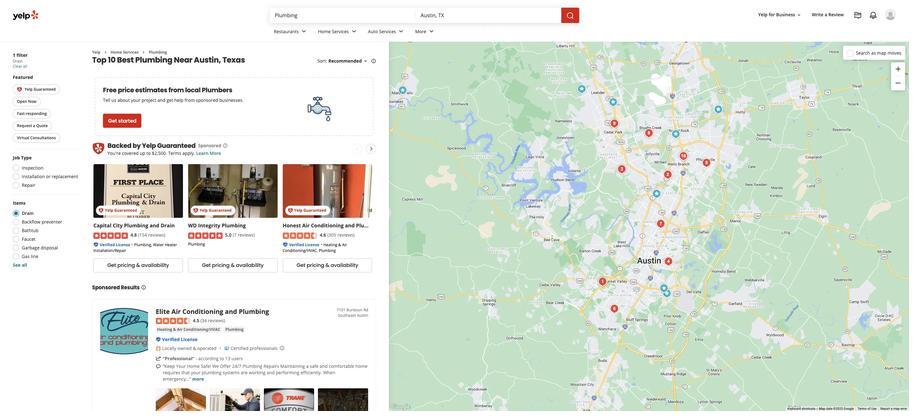 Task type: describe. For each thing, give the bounding box(es) containing it.
16 certified professionals v2 image
[[224, 347, 230, 352]]

heating for heating & air conditioning/hvac, plumbing
[[324, 243, 338, 248]]

"professional" - according to 13 users
[[163, 356, 243, 362]]

water
[[153, 243, 164, 248]]

austin,
[[194, 55, 221, 65]]

1 horizontal spatial 16 yelp guaranteed v2 image
[[193, 208, 198, 214]]

1 vertical spatial home services link
[[111, 50, 139, 55]]

get started
[[108, 117, 136, 125]]

operated
[[197, 346, 217, 352]]

honest
[[283, 223, 301, 230]]

availability for honest air conditioning and plumbing
[[331, 262, 358, 270]]

16 trending v2 image
[[156, 357, 161, 362]]

conditioning/hvac
[[184, 328, 220, 333]]

help
[[174, 97, 184, 104]]

burleson
[[347, 308, 363, 313]]

best
[[117, 55, 134, 65]]

locally
[[162, 346, 176, 352]]

guaranteed inside button
[[34, 87, 56, 92]]

restaurants link
[[269, 23, 313, 42]]

yelp guaranteed for wd
[[200, 208, 232, 214]]

systems
[[223, 370, 240, 376]]

16 yelp guaranteed v2 image for honest air conditioning and plumbing
[[288, 208, 293, 214]]

capital city plumbing and drain
[[93, 223, 175, 230]]

use
[[872, 408, 877, 411]]

heating for heating & air conditioning/hvac
[[157, 328, 172, 333]]

map for error
[[894, 408, 900, 411]]

1 horizontal spatial license
[[181, 337, 198, 343]]

consultations
[[30, 136, 56, 141]]

search as map moves
[[856, 50, 902, 56]]

a for request
[[33, 123, 35, 129]]

and up plumbing button
[[225, 308, 237, 316]]

performing
[[276, 370, 300, 376]]

more inside business categories element
[[415, 28, 427, 34]]

0 horizontal spatial more
[[210, 151, 221, 157]]

all inside "1 filter drain clear all"
[[23, 64, 27, 69]]

sponsored results
[[92, 284, 140, 292]]

comfortable
[[329, 364, 355, 370]]

a inside "keep your home safe! we offer 24/7 plumbing repairs maintaining a safe and comfortable home requires that your plumbing systems are working and performing efficiently. when emergency…"
[[306, 364, 309, 370]]

texas
[[222, 55, 245, 65]]

google image
[[391, 404, 412, 412]]

keyboard shortcuts button
[[788, 407, 816, 412]]

none field the near
[[421, 12, 557, 19]]

honest air conditioning and plumbing link
[[283, 223, 381, 230]]

4.5
[[193, 318, 199, 324]]

& down plumbing, water heater installation/repair on the bottom of page
[[136, 262, 140, 270]]

southeast
[[338, 313, 356, 319]]

next image
[[368, 145, 376, 153]]

5 star rating image
[[188, 233, 223, 239]]

request a quote
[[17, 123, 48, 129]]

1 horizontal spatial verified license button
[[162, 337, 198, 343]]

open now
[[17, 99, 37, 104]]

business categories element
[[269, 23, 897, 42]]

see all button
[[13, 263, 27, 269]]

installation
[[22, 174, 45, 180]]

air inside button
[[177, 328, 183, 333]]

learn more link
[[196, 151, 221, 157]]

search image
[[567, 12, 575, 19]]

google
[[844, 408, 854, 411]]

plumbing inside "keep your home safe! we offer 24/7 plumbing repairs maintaining a safe and comfortable home requires that your plumbing systems are working and performing efficiently. when emergency…"
[[243, 364, 263, 370]]

4.8 star rating image
[[93, 233, 128, 239]]

Near text field
[[421, 12, 557, 19]]

zoom out image
[[895, 79, 903, 87]]

yelp guaranteed link for integrity
[[188, 165, 278, 218]]

"professional"
[[163, 356, 195, 362]]

top
[[92, 55, 106, 65]]

1 vertical spatial 16 info v2 image
[[141, 285, 146, 291]]

0 vertical spatial home services link
[[313, 23, 363, 42]]

auto services
[[368, 28, 396, 34]]

fast-
[[17, 111, 26, 117]]

verified license button for city
[[100, 242, 130, 248]]

report a map error link
[[881, 408, 908, 411]]

request a quote button
[[13, 121, 52, 131]]

estimates
[[135, 86, 167, 95]]

24 chevron down v2 image for restaurants
[[300, 28, 308, 35]]

map for moves
[[878, 50, 887, 56]]

projects image
[[855, 12, 862, 19]]

disposal
[[41, 245, 58, 251]]

get for get started button
[[108, 117, 117, 125]]

verified for capital
[[100, 243, 115, 248]]

results
[[121, 284, 140, 292]]

business
[[777, 12, 796, 18]]

plumb & order image
[[670, 128, 683, 141]]

plumbing button
[[224, 327, 245, 334]]

open
[[17, 99, 27, 104]]

pricing for honest
[[307, 262, 324, 270]]

license for conditioning
[[305, 243, 320, 248]]

16 speech v2 image
[[156, 365, 161, 370]]

& right "owned"
[[193, 346, 196, 352]]

reviews) for wd integrity plumbing
[[238, 233, 255, 239]]

virtual
[[17, 136, 29, 141]]

virtual consultations
[[17, 136, 56, 141]]

plumbing inside heating & air conditioning/hvac, plumbing
[[319, 248, 336, 254]]

1 horizontal spatial terms
[[858, 408, 867, 411]]

sponsored for sponsored
[[198, 143, 221, 149]]

16 chevron right v2 image
[[141, 50, 146, 55]]

& inside button
[[173, 328, 176, 333]]

get for get pricing & availability button related to city
[[107, 262, 116, 270]]

garbage
[[22, 245, 40, 251]]

16 locally owned v2 image
[[156, 347, 161, 352]]

job type
[[13, 155, 32, 161]]

16 yelp guaranteed v2 image inside yelp guaranteed button
[[17, 87, 22, 92]]

guaranteed for honest
[[304, 208, 326, 214]]

1 horizontal spatial verified license
[[162, 337, 198, 343]]

a for report
[[891, 408, 893, 411]]

backflow preventer
[[22, 219, 62, 225]]

fast-responding button
[[13, 109, 51, 119]]

conditioning for honest
[[311, 223, 344, 230]]

1 horizontal spatial elite air conditioning and plumbing image
[[661, 288, 674, 301]]

see
[[13, 263, 21, 269]]

guaranteed for capital
[[114, 208, 137, 214]]

pricing for capital
[[117, 262, 135, 270]]

notifications image
[[870, 12, 878, 19]]

services for home services link to the top
[[332, 28, 349, 34]]

keller plumbing image
[[576, 83, 589, 96]]

fast-responding
[[17, 111, 47, 117]]

yelp up integrity
[[200, 208, 208, 214]]

reviews) for capital city plumbing and drain
[[148, 233, 165, 239]]

home
[[356, 364, 368, 370]]

learn
[[196, 151, 209, 157]]

standard plumbing image
[[608, 303, 621, 316]]

city
[[113, 223, 123, 230]]

and up 4.8 (154 reviews)
[[150, 223, 159, 230]]

sponsored for sponsored results
[[92, 284, 120, 292]]

reviews) down elite air conditioning and plumbing
[[208, 318, 225, 324]]

verified license for air
[[289, 243, 320, 248]]

plumbers
[[202, 86, 232, 95]]

write
[[812, 12, 824, 18]]

near
[[174, 55, 193, 65]]

24 chevron down v2 image for home services
[[350, 28, 358, 35]]

(7
[[233, 233, 237, 239]]

covered
[[122, 151, 139, 157]]

and down repairs
[[267, 370, 275, 376]]

plumbing inside plumbing get pricing & availability
[[188, 242, 205, 247]]

yelp up honest
[[294, 208, 303, 214]]

2 vertical spatial drain
[[161, 223, 175, 230]]

users
[[232, 356, 243, 362]]

stan's heating, air, plumbing & electrical image
[[655, 218, 668, 231]]

according
[[198, 356, 219, 362]]

up
[[140, 151, 145, 157]]

home inside business categories element
[[318, 28, 331, 34]]

reviews) for honest air conditioning and plumbing
[[338, 233, 355, 239]]

services for auto services link
[[379, 28, 396, 34]]

1 vertical spatial home services
[[111, 50, 139, 55]]

4.8
[[131, 233, 137, 239]]

clear all link
[[13, 64, 27, 69]]

1 vertical spatial home
[[111, 50, 122, 55]]

0 horizontal spatial services
[[123, 50, 139, 55]]

4.6
[[320, 233, 326, 239]]

16 verified v2 image for honest air conditioning and plumbing
[[283, 242, 288, 248]]

4.6 (305 reviews)
[[320, 233, 355, 239]]

or
[[46, 174, 51, 180]]

ez flow plumbing image
[[701, 157, 713, 170]]

verified license button for air
[[289, 242, 320, 248]]

get pricing & availability button for integrity
[[188, 259, 278, 273]]

keyboard
[[788, 408, 801, 411]]

certified
[[231, 346, 249, 352]]

plumbing link for top 10 best plumbing near austin, texas
[[149, 50, 167, 55]]

more link
[[192, 377, 204, 383]]

about
[[118, 97, 130, 104]]

honest air conditioning and plumbing image
[[712, 103, 725, 116]]

get for air's get pricing & availability button
[[297, 262, 306, 270]]

-
[[196, 356, 197, 362]]

more
[[192, 377, 204, 383]]

24 chevron down v2 image
[[398, 28, 405, 35]]

7101 burleson rd southeast austin
[[337, 308, 368, 319]]

zoom in image
[[895, 65, 903, 73]]

preventer
[[42, 219, 62, 225]]

0 horizontal spatial from
[[169, 86, 184, 95]]

gas line
[[22, 254, 38, 260]]

for
[[769, 12, 776, 18]]

16 info v2 image
[[223, 143, 228, 149]]

none field find
[[275, 12, 411, 19]]

data
[[827, 408, 833, 411]]

all inside 'option group'
[[22, 263, 27, 269]]

16 chevron right v2 image
[[103, 50, 108, 55]]

©2023
[[834, 408, 844, 411]]

restaurants
[[274, 28, 299, 34]]

(154
[[138, 233, 147, 239]]



Task type: vqa. For each thing, say whether or not it's contained in the screenshot.
Tim
no



Task type: locate. For each thing, give the bounding box(es) containing it.
get started button
[[103, 114, 142, 128]]

all right see
[[22, 263, 27, 269]]

pricing down 5.0
[[212, 262, 230, 270]]

yelp guaranteed
[[142, 142, 196, 151]]

yelp guaranteed for honest
[[294, 208, 326, 214]]

16 chevron down v2 image
[[363, 59, 368, 64]]

moves
[[888, 50, 902, 56]]

sort:
[[318, 58, 327, 64]]

1 vertical spatial to
[[220, 356, 224, 362]]

1 option group from the top
[[11, 155, 79, 191]]

home
[[318, 28, 331, 34], [111, 50, 122, 55], [187, 364, 200, 370]]

2 horizontal spatial availability
[[331, 262, 358, 270]]

to for $2,500.
[[147, 151, 151, 157]]

2 horizontal spatial home
[[318, 28, 331, 34]]

option group containing items
[[11, 200, 79, 269]]

plumbing link for 7101 burleson rd
[[224, 327, 245, 334]]

a&t service plumbing image
[[643, 127, 656, 140]]

availability down "water"
[[141, 262, 169, 270]]

businesses.
[[219, 97, 244, 104]]

filter
[[17, 52, 28, 58]]

plumbing link
[[149, 50, 167, 55], [224, 327, 245, 334]]

verified up locally
[[162, 337, 180, 343]]

your up more
[[191, 370, 201, 376]]

0 vertical spatial from
[[169, 86, 184, 95]]

installation or replacement
[[22, 174, 78, 180]]

get pricing & availability down heating & air conditioning/hvac, plumbing
[[297, 262, 358, 270]]

home services link down find text field
[[313, 23, 363, 42]]

yelp guaranteed up now
[[25, 87, 56, 92]]

0 vertical spatial option group
[[11, 155, 79, 191]]

yelp inside featured group
[[25, 87, 33, 92]]

reviews) right (305
[[338, 233, 355, 239]]

0 vertical spatial map
[[878, 50, 887, 56]]

2 horizontal spatial verified license button
[[289, 242, 320, 248]]

16 yelp guaranteed v2 image
[[99, 208, 104, 214], [288, 208, 293, 214]]

availability inside plumbing get pricing & availability
[[236, 262, 264, 270]]

0 horizontal spatial elite air conditioning and plumbing image
[[100, 308, 148, 356]]

2 24 chevron down v2 image from the left
[[350, 28, 358, 35]]

verified license button
[[100, 242, 130, 248], [289, 242, 320, 248], [162, 337, 198, 343]]

3 availability from the left
[[331, 262, 358, 270]]

1 horizontal spatial plumbing link
[[224, 327, 245, 334]]

verified up installation/repair
[[100, 243, 115, 248]]

map region
[[326, 0, 910, 412]]

and
[[157, 97, 165, 104], [150, 223, 159, 230], [345, 223, 355, 230], [225, 308, 237, 316], [320, 364, 328, 370], [267, 370, 275, 376]]

yelp left 16 chevron right v2 image
[[92, 50, 100, 55]]

0 horizontal spatial 16 yelp guaranteed v2 image
[[17, 87, 22, 92]]

elite air conditioning and plumbing image
[[661, 288, 674, 301], [100, 308, 148, 356]]

tell
[[103, 97, 110, 104]]

0 horizontal spatial home services link
[[111, 50, 139, 55]]

option group
[[11, 155, 79, 191], [11, 200, 79, 269]]

wd integrity plumbing image
[[397, 84, 409, 97]]

featured
[[13, 74, 33, 80]]

that
[[182, 370, 190, 376]]

a inside button
[[33, 123, 35, 129]]

group
[[892, 62, 906, 91]]

to right "up"
[[147, 151, 151, 157]]

1 get pricing & availability button from the left
[[93, 259, 183, 273]]

yelp inside user actions element
[[759, 12, 768, 18]]

1 yelp guaranteed link from the left
[[93, 165, 183, 218]]

error
[[901, 408, 908, 411]]

1 horizontal spatial 16 yelp guaranteed v2 image
[[288, 208, 293, 214]]

1 horizontal spatial get pricing & availability button
[[188, 259, 278, 273]]

1 none field from the left
[[275, 12, 411, 19]]

all right 'clear'
[[23, 64, 27, 69]]

verified
[[100, 243, 115, 248], [289, 243, 304, 248], [162, 337, 180, 343]]

Find text field
[[275, 12, 411, 19]]

None field
[[275, 12, 411, 19], [421, 12, 557, 19]]

guaranteed up wd integrity plumbing
[[209, 208, 232, 214]]

1 16 yelp guaranteed v2 image from the left
[[99, 208, 104, 214]]

0 horizontal spatial plumbing link
[[149, 50, 167, 55]]

1 pricing from the left
[[117, 262, 135, 270]]

2 horizontal spatial yelp guaranteed link
[[283, 165, 372, 218]]

when
[[323, 370, 336, 376]]

1 horizontal spatial to
[[220, 356, 224, 362]]

verified license for city
[[100, 243, 130, 248]]

0 horizontal spatial terms
[[168, 151, 181, 157]]

sponsored
[[198, 143, 221, 149], [92, 284, 120, 292]]

availability down 5.0 (7 reviews)
[[236, 262, 264, 270]]

verified license up installation/repair
[[100, 243, 130, 248]]

roto-rooter plumbing & water cleanup image
[[651, 188, 664, 201]]

now
[[28, 99, 37, 104]]

1
[[13, 52, 15, 58]]

availability down 4.6 (305 reviews)
[[331, 262, 358, 270]]

installation/repair
[[93, 248, 126, 254]]

brad b plumbing services image
[[597, 276, 609, 289], [597, 276, 609, 289]]

heating up 16 verified v2 image
[[157, 328, 172, 333]]

24 chevron down v2 image inside restaurants link
[[300, 28, 308, 35]]

1 vertical spatial more
[[210, 151, 221, 157]]

16 info v2 image right results
[[141, 285, 146, 291]]

goettl air conditioning and plumbing austin tx image
[[658, 283, 671, 295]]

yelp guaranteed link for air
[[283, 165, 372, 218]]

24 chevron down v2 image
[[300, 28, 308, 35], [350, 28, 358, 35], [428, 28, 436, 35]]

2 horizontal spatial services
[[379, 28, 396, 34]]

1 horizontal spatial none field
[[421, 12, 557, 19]]

terms of use
[[858, 408, 877, 411]]

0 vertical spatial more
[[415, 28, 427, 34]]

4.8 (154 reviews)
[[131, 233, 165, 239]]

1 horizontal spatial your
[[191, 370, 201, 376]]

plumbing
[[202, 370, 222, 376]]

0 horizontal spatial 24 chevron down v2 image
[[300, 28, 308, 35]]

0 vertical spatial conditioning
[[311, 223, 344, 230]]

heating
[[324, 243, 338, 248], [157, 328, 172, 333]]

elite air conditioning and plumbing link
[[156, 308, 269, 316]]

yelp guaranteed for capital
[[105, 208, 137, 214]]

0 horizontal spatial 16 yelp guaranteed v2 image
[[99, 208, 104, 214]]

rooter-man plumbing image
[[678, 150, 690, 163], [678, 150, 690, 163]]

16 yelp guaranteed v2 image up honest
[[288, 208, 293, 214]]

info icon image
[[280, 346, 285, 352], [280, 346, 285, 352]]

terms left apply.
[[168, 151, 181, 157]]

4.6 star rating image
[[283, 233, 317, 239]]

1 vertical spatial option group
[[11, 200, 79, 269]]

availability for capital city plumbing and drain
[[141, 262, 169, 270]]

1 16 verified v2 image from the left
[[93, 242, 99, 248]]

blue dragon plumbing image
[[662, 169, 675, 181]]

plumbing inside button
[[225, 328, 244, 333]]

locally owned & operated
[[162, 346, 217, 352]]

1 horizontal spatial 16 verified v2 image
[[283, 242, 288, 248]]

emergency…"
[[163, 377, 191, 383]]

guaranteed up city
[[114, 208, 137, 214]]

2 option group from the top
[[11, 200, 79, 269]]

None search field
[[270, 8, 581, 23]]

0 horizontal spatial map
[[878, 50, 887, 56]]

heating inside heating & air conditioning/hvac, plumbing
[[324, 243, 338, 248]]

0 horizontal spatial heating
[[157, 328, 172, 333]]

3 pricing from the left
[[307, 262, 324, 270]]

24 chevron down v2 image left auto
[[350, 28, 358, 35]]

yelp up capital on the bottom left of the page
[[105, 208, 113, 214]]

free price estimates from local plumbers image
[[305, 93, 337, 125]]

& inside plumbing get pricing & availability
[[231, 262, 235, 270]]

inspection
[[22, 165, 43, 171]]

24 chevron down v2 image right 24 chevron down v2 image
[[428, 28, 436, 35]]

terms of use link
[[858, 408, 877, 411]]

user actions element
[[754, 8, 906, 47]]

1 horizontal spatial from
[[185, 97, 195, 104]]

option group containing job type
[[11, 155, 79, 191]]

you're
[[108, 151, 121, 157]]

yelp for business button
[[756, 9, 805, 21]]

1 vertical spatial plumbing link
[[224, 327, 245, 334]]

get
[[108, 117, 117, 125], [107, 262, 116, 270], [202, 262, 211, 270], [297, 262, 306, 270]]

3 get pricing & availability button from the left
[[283, 259, 372, 273]]

home right 16 chevron right v2 image
[[111, 50, 122, 55]]

0 vertical spatial drain
[[13, 59, 23, 64]]

a for write
[[825, 12, 828, 18]]

4.5 (34 reviews)
[[193, 318, 225, 324]]

1 vertical spatial 16 yelp guaranteed v2 image
[[193, 208, 198, 214]]

24 chevron down v2 image right restaurants at the top
[[300, 28, 308, 35]]

1 horizontal spatial 16 info v2 image
[[371, 59, 376, 64]]

2 get pricing & availability button from the left
[[188, 259, 278, 273]]

air up 4.5 star rating image
[[172, 308, 181, 316]]

drain
[[13, 59, 23, 64], [22, 211, 34, 217], [161, 223, 175, 230]]

0 vertical spatial plumbing link
[[149, 50, 167, 55]]

get pricing & availability button for city
[[93, 259, 183, 273]]

& down "(7"
[[231, 262, 235, 270]]

abel to plumb image
[[663, 256, 675, 269]]

0 vertical spatial heating
[[324, 243, 338, 248]]

plumbing,
[[134, 243, 152, 248]]

1 horizontal spatial home services
[[318, 28, 349, 34]]

get pricing & availability button for air
[[283, 259, 372, 273]]

0 vertical spatial 16 yelp guaranteed v2 image
[[17, 87, 22, 92]]

home services inside business categories element
[[318, 28, 349, 34]]

0 vertical spatial 16 info v2 image
[[371, 59, 376, 64]]

get down 5 star rating image
[[202, 262, 211, 270]]

as
[[872, 50, 876, 56]]

repair
[[22, 183, 35, 189]]

services left 24 chevron down v2 image
[[379, 28, 396, 34]]

a right "write" at the top right of page
[[825, 12, 828, 18]]

1 horizontal spatial home services link
[[313, 23, 363, 42]]

services down find text field
[[332, 28, 349, 34]]

16 verified v2 image for capital city plumbing and drain
[[93, 242, 99, 248]]

heating & air conditioning/hvac
[[157, 328, 220, 333]]

pricing inside plumbing get pricing & availability
[[212, 262, 230, 270]]

16 verified v2 image
[[93, 242, 99, 248], [283, 242, 288, 248]]

more right 24 chevron down v2 image
[[415, 28, 427, 34]]

pricing down plumbing, water heater installation/repair on the bottom of page
[[117, 262, 135, 270]]

yelp guaranteed up wd integrity plumbing
[[200, 208, 232, 214]]

& down 4.5 star rating image
[[173, 328, 176, 333]]

plumbing link right 16 chevron right v2 icon
[[149, 50, 167, 55]]

plumbing, water heater installation/repair
[[93, 243, 177, 254]]

bathtub
[[22, 228, 39, 234]]

a&t service plumbing image
[[643, 127, 656, 140]]

free
[[103, 86, 117, 95]]

drain up 'heater'
[[161, 223, 175, 230]]

1 availability from the left
[[141, 262, 169, 270]]

yelp up open now
[[25, 87, 33, 92]]

verified license up conditioning/hvac,
[[289, 243, 320, 248]]

your inside the free price estimates from local plumbers tell us about your project and get help from sponsored businesses.
[[131, 97, 141, 104]]

terms left of
[[858, 408, 867, 411]]

license up installation/repair
[[116, 243, 130, 248]]

1 horizontal spatial services
[[332, 28, 349, 34]]

16 yelp guaranteed v2 image up the open
[[17, 87, 22, 92]]

0 horizontal spatial home services
[[111, 50, 139, 55]]

2 horizontal spatial verified
[[289, 243, 304, 248]]

16 chevron down v2 image
[[797, 12, 802, 17]]

0 horizontal spatial license
[[116, 243, 130, 248]]

working
[[249, 370, 266, 376]]

yelp link
[[92, 50, 100, 55]]

air down 4.6 (305 reviews)
[[342, 243, 347, 248]]

1 vertical spatial sponsored
[[92, 284, 120, 292]]

1 filter drain clear all
[[13, 52, 28, 69]]

a right report
[[891, 408, 893, 411]]

16 info v2 image
[[371, 59, 376, 64], [141, 285, 146, 291]]

yelp guaranteed button
[[13, 85, 60, 95]]

1 vertical spatial drain
[[22, 211, 34, 217]]

guaranteed for wd
[[209, 208, 232, 214]]

1 horizontal spatial availability
[[236, 262, 264, 270]]

conditioning up 4.6
[[311, 223, 344, 230]]

get inside plumbing get pricing & availability
[[202, 262, 211, 270]]

1 vertical spatial elite air conditioning and plumbing image
[[100, 308, 148, 356]]

2 16 verified v2 image from the left
[[283, 242, 288, 248]]

1 horizontal spatial conditioning
[[311, 223, 344, 230]]

16 yelp guaranteed v2 image for capital city plumbing and drain
[[99, 208, 104, 214]]

24 chevron down v2 image inside more link
[[428, 28, 436, 35]]

24 chevron down v2 image for more
[[428, 28, 436, 35]]

wd integrity plumbing
[[188, 223, 246, 230]]

owned
[[178, 346, 192, 352]]

capital city plumbing and drain image
[[616, 163, 629, 176], [616, 163, 629, 176]]

elite
[[156, 308, 170, 316]]

featured group
[[12, 74, 79, 144]]

your right about
[[131, 97, 141, 104]]

verified license button up "owned"
[[162, 337, 198, 343]]

0 horizontal spatial verified license button
[[100, 242, 130, 248]]

2 none field from the left
[[421, 12, 557, 19]]

and up 4.6 (305 reviews)
[[345, 223, 355, 230]]

0 horizontal spatial yelp guaranteed link
[[93, 165, 183, 218]]

plumbing link up certified
[[224, 327, 245, 334]]

3 yelp guaranteed link from the left
[[283, 165, 372, 218]]

0 horizontal spatial verified
[[100, 243, 115, 248]]

safe
[[310, 364, 319, 370]]

0 horizontal spatial sponsored
[[92, 284, 120, 292]]

$2,500.
[[152, 151, 167, 157]]

0 horizontal spatial none field
[[275, 12, 411, 19]]

type
[[21, 155, 32, 161]]

more right learn on the left top of the page
[[210, 151, 221, 157]]

home services
[[318, 28, 349, 34], [111, 50, 139, 55]]

1 vertical spatial your
[[191, 370, 201, 376]]

& inside heating & air conditioning/hvac, plumbing
[[338, 243, 341, 248]]

0 horizontal spatial conditioning
[[183, 308, 223, 316]]

a left 'safe'
[[306, 364, 309, 370]]

to left 13
[[220, 356, 224, 362]]

open now button
[[13, 97, 41, 107]]

conditioning/hvac,
[[283, 248, 318, 254]]

backflow
[[22, 219, 40, 225]]

1 vertical spatial conditioning
[[183, 308, 223, 316]]

2 vertical spatial home
[[187, 364, 200, 370]]

1 get pricing & availability from the left
[[107, 262, 169, 270]]

1 horizontal spatial more
[[415, 28, 427, 34]]

13
[[225, 356, 230, 362]]

verified license button up conditioning/hvac,
[[289, 242, 320, 248]]

a left quote
[[33, 123, 35, 129]]

1 vertical spatial from
[[185, 97, 195, 104]]

0 vertical spatial to
[[147, 151, 151, 157]]

1 horizontal spatial get pricing & availability
[[297, 262, 358, 270]]

capital city plumbing and drain link
[[93, 223, 175, 230]]

verified up conditioning/hvac,
[[289, 243, 304, 248]]

0 horizontal spatial 16 info v2 image
[[141, 285, 146, 291]]

2 horizontal spatial license
[[305, 243, 320, 248]]

home services link right 16 chevron right v2 image
[[111, 50, 139, 55]]

services left 16 chevron right v2 icon
[[123, 50, 139, 55]]

from down local
[[185, 97, 195, 104]]

drain inside "1 filter drain clear all"
[[13, 59, 23, 64]]

0 horizontal spatial 16 verified v2 image
[[93, 242, 99, 248]]

conditioning for elite
[[183, 308, 223, 316]]

license up locally owned & operated at bottom
[[181, 337, 198, 343]]

0 horizontal spatial pricing
[[117, 262, 135, 270]]

proven plumbing image
[[608, 117, 621, 130]]

license up conditioning/hvac,
[[305, 243, 320, 248]]

proven plumbing image
[[608, 117, 621, 130]]

16 info v2 image right 16 chevron down v2 image
[[371, 59, 376, 64]]

16 yelp guaranteed v2 image up wd
[[193, 208, 198, 214]]

christina o. image
[[885, 9, 897, 20]]

map data ©2023 google
[[820, 408, 854, 411]]

verified for honest
[[289, 243, 304, 248]]

get down installation/repair
[[107, 262, 116, 270]]

map
[[878, 50, 887, 56], [894, 408, 900, 411]]

24 chevron down v2 image inside home services link
[[350, 28, 358, 35]]

0 horizontal spatial get pricing & availability
[[107, 262, 169, 270]]

2 horizontal spatial verified license
[[289, 243, 320, 248]]

and left get
[[157, 97, 165, 104]]

your
[[176, 364, 186, 370]]

map right as
[[878, 50, 887, 56]]

home services right 16 chevron right v2 image
[[111, 50, 139, 55]]

0 vertical spatial sponsored
[[198, 143, 221, 149]]

and up when
[[320, 364, 328, 370]]

5.0
[[225, 233, 232, 239]]

get left started
[[108, 117, 117, 125]]

get pricing & availability button down plumbing, water heater installation/repair on the bottom of page
[[93, 259, 183, 273]]

get pricing & availability button down heating & air conditioning/hvac, plumbing
[[283, 259, 372, 273]]

requires
[[163, 370, 180, 376]]

get down conditioning/hvac,
[[297, 262, 306, 270]]

reviews) right "(7"
[[238, 233, 255, 239]]

air up 4.6 star rating "image"
[[302, 223, 310, 230]]

review
[[829, 12, 844, 18]]

2 get pricing & availability from the left
[[297, 262, 358, 270]]

from up 'help'
[[169, 86, 184, 95]]

certified professionals
[[231, 346, 278, 352]]

0 vertical spatial home
[[318, 28, 331, 34]]

1 horizontal spatial 24 chevron down v2 image
[[350, 28, 358, 35]]

16 yelp guaranteed v2 image
[[17, 87, 22, 92], [193, 208, 198, 214]]

to for 13
[[220, 356, 224, 362]]

get pricing & availability for plumbing
[[107, 262, 169, 270]]

yelp guaranteed up honest
[[294, 208, 326, 214]]

yelp guaranteed inside button
[[25, 87, 56, 92]]

local
[[185, 86, 201, 95]]

heating & air conditioning/hvac link
[[156, 327, 222, 334]]

& down 4.6 (305 reviews)
[[338, 243, 341, 248]]

2 horizontal spatial 24 chevron down v2 image
[[428, 28, 436, 35]]

&
[[338, 243, 341, 248], [136, 262, 140, 270], [231, 262, 235, 270], [326, 262, 330, 270], [173, 328, 176, 333], [193, 346, 196, 352]]

0 horizontal spatial verified license
[[100, 243, 130, 248]]

0 horizontal spatial your
[[131, 97, 141, 104]]

quote
[[36, 123, 48, 129]]

guaranteed up now
[[34, 87, 56, 92]]

faucet
[[22, 237, 36, 243]]

sponsored left results
[[92, 284, 120, 292]]

0 vertical spatial terms
[[168, 151, 181, 157]]

and inside the free price estimates from local plumbers tell us about your project and get help from sponsored businesses.
[[157, 97, 165, 104]]

reviews) up "water"
[[148, 233, 165, 239]]

0 horizontal spatial get pricing & availability button
[[93, 259, 183, 273]]

2 horizontal spatial pricing
[[307, 262, 324, 270]]

1 vertical spatial all
[[22, 263, 27, 269]]

drain up backflow
[[22, 211, 34, 217]]

home inside "keep your home safe! we offer 24/7 plumbing repairs maintaining a safe and comfortable home requires that your plumbing systems are working and performing efficiently. when emergency…"
[[187, 364, 200, 370]]

0 vertical spatial your
[[131, 97, 141, 104]]

1 24 chevron down v2 image from the left
[[300, 28, 308, 35]]

your inside "keep your home safe! we offer 24/7 plumbing repairs maintaining a safe and comfortable home requires that your plumbing systems are working and performing efficiently. when emergency…"
[[191, 370, 201, 376]]

0 horizontal spatial availability
[[141, 262, 169, 270]]

yelp left for
[[759, 12, 768, 18]]

1 vertical spatial heating
[[157, 328, 172, 333]]

16 verified v2 image up conditioning/hvac,
[[283, 242, 288, 248]]

a
[[825, 12, 828, 18], [33, 123, 35, 129], [306, 364, 309, 370], [891, 408, 893, 411]]

2 16 yelp guaranteed v2 image from the left
[[288, 208, 293, 214]]

clear
[[13, 64, 22, 69]]

report a map error
[[881, 408, 908, 411]]

sponsored up learn more link
[[198, 143, 221, 149]]

plumb doctors image
[[607, 96, 620, 109]]

offer
[[220, 364, 231, 370]]

2 pricing from the left
[[212, 262, 230, 270]]

1 horizontal spatial verified
[[162, 337, 180, 343]]

get inside button
[[108, 117, 117, 125]]

0 vertical spatial home services
[[318, 28, 349, 34]]

2 horizontal spatial get pricing & availability button
[[283, 259, 372, 273]]

verified license button up installation/repair
[[100, 242, 130, 248]]

3 24 chevron down v2 image from the left
[[428, 28, 436, 35]]

get pricing & availability button down "(7"
[[188, 259, 278, 273]]

previous image
[[353, 145, 361, 153]]

elite air conditioning and plumbing
[[156, 308, 269, 316]]

home down -
[[187, 364, 200, 370]]

0 vertical spatial all
[[23, 64, 27, 69]]

1 horizontal spatial yelp guaranteed link
[[188, 165, 278, 218]]

0 vertical spatial elite air conditioning and plumbing image
[[661, 288, 674, 301]]

2 availability from the left
[[236, 262, 264, 270]]

1 vertical spatial terms
[[858, 408, 867, 411]]

get pricing & availability for conditioning
[[297, 262, 358, 270]]

keyboard shortcuts
[[788, 408, 816, 411]]

drain inside 'option group'
[[22, 211, 34, 217]]

map left error
[[894, 408, 900, 411]]

4.5 star rating image
[[156, 319, 190, 325]]

drain down 1
[[13, 59, 23, 64]]

line
[[31, 254, 38, 260]]

auto
[[368, 28, 378, 34]]

professionals
[[250, 346, 278, 352]]

license for plumbing
[[116, 243, 130, 248]]

get pricing & availability down plumbing, water heater installation/repair on the bottom of page
[[107, 262, 169, 270]]

heating inside button
[[157, 328, 172, 333]]

yelp guaranteed link for city
[[93, 165, 183, 218]]

garbage disposal
[[22, 245, 58, 251]]

2 yelp guaranteed link from the left
[[188, 165, 278, 218]]

verified license up "owned"
[[162, 337, 198, 343]]

16 verified v2 image
[[156, 338, 161, 343]]

home services down find text field
[[318, 28, 349, 34]]

& down heating & air conditioning/hvac, plumbing
[[326, 262, 330, 270]]

air inside heating & air conditioning/hvac, plumbing
[[342, 243, 347, 248]]



